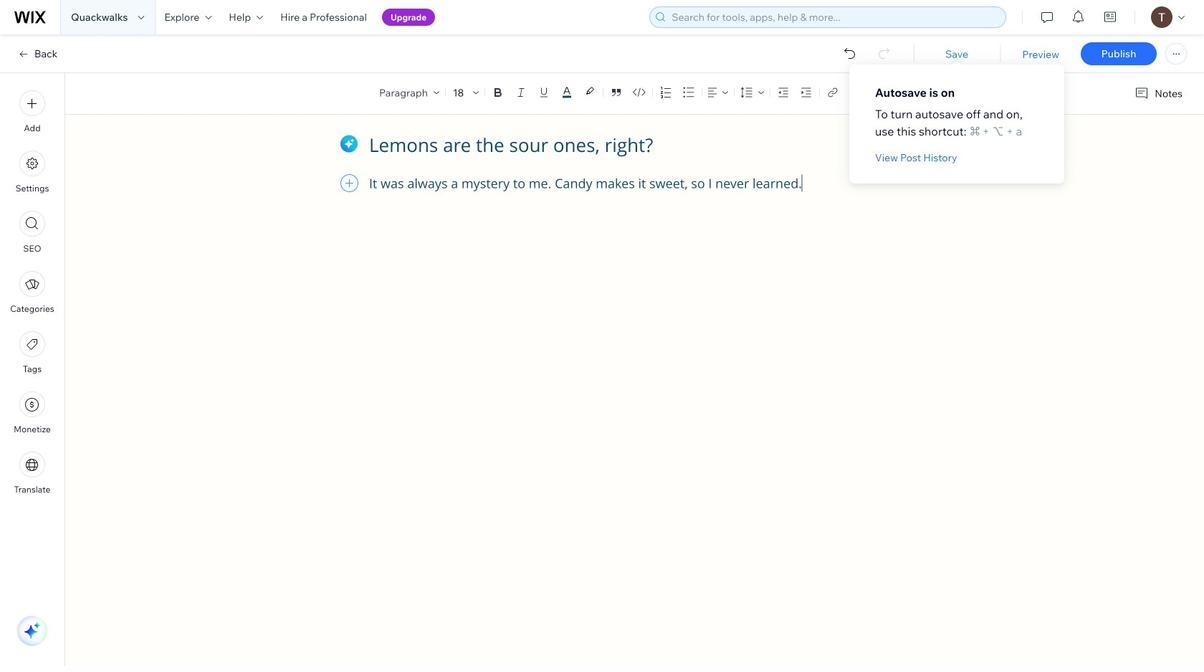 Task type: describe. For each thing, give the bounding box(es) containing it.
Search for tools, apps, help & more... field
[[668, 7, 1002, 27]]

Font Size field
[[452, 85, 467, 99]]



Task type: locate. For each thing, give the bounding box(es) containing it.
Add a Catchy Title text field
[[369, 133, 885, 158]]

menu
[[0, 82, 65, 503]]



Task type: vqa. For each thing, say whether or not it's contained in the screenshot.
1st set up from the top of the page
no



